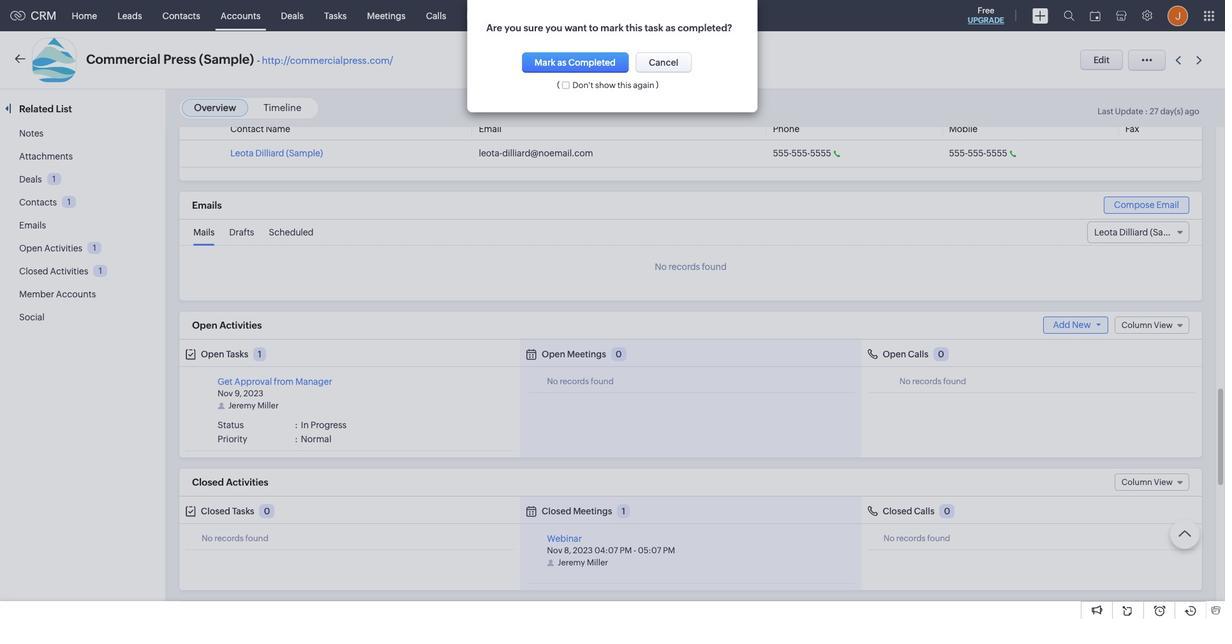 Task type: vqa. For each thing, say whether or not it's contained in the screenshot.
No records found related to Open Meetings
yes



Task type: describe. For each thing, give the bounding box(es) containing it.
campaigns link
[[510, 0, 578, 31]]

to
[[589, 22, 598, 33]]

1 5555 from the left
[[810, 148, 831, 158]]

get approval from manager nov 9, 2023
[[218, 377, 332, 398]]

from
[[274, 377, 294, 387]]

miller for get approval from manager
[[257, 401, 279, 410]]

1 for open activities
[[93, 243, 96, 253]]

found for closed calls
[[928, 534, 951, 543]]

tasks link
[[314, 0, 357, 31]]

visits
[[656, 11, 678, 21]]

sure
[[524, 22, 544, 33]]

open calls
[[883, 349, 929, 359]]

scheduled
[[269, 227, 314, 237]]

attachments
[[19, 151, 73, 161]]

2023 inside webinar nov 8, 2023 04:07 pm - 05:07 pm
[[573, 546, 593, 555]]

0 vertical spatial accounts
[[221, 11, 261, 21]]

last update : 27 day(s) ago
[[1098, 107, 1200, 116]]

projects
[[699, 11, 732, 21]]

email link
[[479, 124, 502, 134]]

attachments link
[[19, 151, 73, 161]]

closed meetings
[[542, 506, 612, 516]]

dilliard
[[255, 148, 284, 158]]

approval
[[234, 377, 272, 387]]

emails link
[[19, 220, 46, 230]]

: for : normal
[[295, 434, 298, 444]]

calls link
[[416, 0, 457, 31]]

2 555-555-5555 from the left
[[950, 148, 1008, 158]]

0 vertical spatial this
[[626, 22, 643, 33]]

1 vertical spatial accounts
[[56, 289, 96, 299]]

projects link
[[688, 0, 742, 31]]

leota-dilliard@noemail.com
[[479, 148, 593, 158]]

1 vertical spatial email
[[1157, 200, 1180, 210]]

day(s)
[[1161, 107, 1184, 116]]

last
[[1098, 107, 1114, 116]]

mark
[[601, 22, 624, 33]]

: in progress
[[295, 420, 347, 430]]

(sample) for dilliard
[[286, 148, 323, 158]]

webinar
[[547, 534, 582, 544]]

closed activities link
[[19, 266, 88, 276]]

open tasks
[[201, 349, 248, 359]]

reports link
[[457, 0, 510, 31]]

1 vertical spatial this
[[618, 80, 632, 90]]

0 vertical spatial calls
[[426, 11, 446, 21]]

0 vertical spatial deals
[[281, 11, 304, 21]]

next record image
[[1197, 56, 1205, 64]]

found for closed tasks
[[245, 534, 268, 543]]

are you sure you want to mark this task as completed?
[[487, 22, 733, 33]]

member accounts link
[[19, 289, 96, 299]]

documents
[[588, 11, 636, 21]]

manager
[[295, 377, 332, 387]]

1 for deals
[[52, 174, 56, 184]]

0 vertical spatial email
[[479, 124, 502, 134]]

profile element
[[1160, 0, 1196, 31]]

1 vertical spatial emails
[[19, 220, 46, 230]]

commercial press (sample) - http://commercialpress.com/
[[86, 52, 393, 66]]

edit
[[1094, 55, 1110, 65]]

found for open calls
[[944, 377, 967, 386]]

http://commercialpress.com/ link
[[262, 55, 393, 66]]

05:07
[[638, 546, 661, 555]]

2 pm from the left
[[663, 546, 675, 555]]

1 vertical spatial deals link
[[19, 174, 42, 184]]

0 vertical spatial meetings
[[367, 11, 406, 21]]

mails
[[193, 227, 215, 237]]

no for closed calls
[[884, 534, 895, 543]]

are
[[487, 22, 503, 33]]

(
[[557, 80, 560, 89]]

member accounts
[[19, 289, 96, 299]]

: for : in progress
[[295, 420, 298, 430]]

timeline
[[264, 102, 302, 113]]

: normal
[[295, 434, 332, 444]]

1 vertical spatial closed activities
[[192, 477, 269, 488]]

phone
[[773, 124, 800, 134]]

no records found for open calls
[[900, 377, 967, 386]]

free
[[978, 6, 995, 15]]

in
[[301, 420, 309, 430]]

as
[[666, 22, 676, 33]]

compose email
[[1115, 200, 1180, 210]]

fax
[[1126, 124, 1140, 134]]

miller for webinar
[[587, 558, 608, 568]]

social
[[19, 312, 45, 322]]

notes link
[[19, 128, 44, 139]]

records for closed calls
[[897, 534, 926, 543]]

free upgrade
[[968, 6, 1005, 25]]

)
[[656, 80, 659, 89]]

crm
[[31, 9, 57, 22]]

leota dilliard (sample)
[[230, 148, 323, 158]]

04:07
[[595, 546, 618, 555]]

calls for open activities
[[908, 349, 929, 359]]

leota
[[230, 148, 254, 158]]

again
[[633, 80, 655, 90]]

http://commercialpress.com/
[[262, 55, 393, 66]]

member
[[19, 289, 54, 299]]

records for open calls
[[913, 377, 942, 386]]

(sample) for press
[[199, 52, 254, 66]]

- inside webinar nov 8, 2023 04:07 pm - 05:07 pm
[[634, 546, 636, 555]]

task
[[645, 22, 664, 33]]

phone link
[[773, 124, 800, 134]]

mobile
[[950, 124, 978, 134]]

contact name
[[230, 124, 290, 134]]

8,
[[564, 546, 571, 555]]

1 for contacts
[[67, 197, 71, 207]]

reports
[[467, 11, 499, 21]]

dilliard@noemail.com
[[502, 148, 593, 158]]

1 you from the left
[[505, 22, 522, 33]]

1 up webinar nov 8, 2023 04:07 pm - 05:07 pm
[[622, 506, 626, 516]]

campaigns
[[520, 11, 567, 21]]

meetings for open activities
[[567, 349, 606, 359]]

contact name link
[[230, 124, 290, 134]]



Task type: locate. For each thing, give the bounding box(es) containing it.
0 horizontal spatial pm
[[620, 546, 632, 555]]

overview link
[[194, 102, 236, 113]]

0 horizontal spatial -
[[257, 55, 260, 66]]

1 horizontal spatial 555-555-5555
[[950, 148, 1008, 158]]

new
[[1073, 320, 1091, 330]]

meetings link
[[357, 0, 416, 31]]

ago
[[1185, 107, 1200, 116]]

accounts link
[[211, 0, 271, 31]]

deals link down attachments link
[[19, 174, 42, 184]]

0 right closed tasks
[[264, 506, 270, 516]]

notes
[[19, 128, 44, 139]]

deals link
[[271, 0, 314, 31], [19, 174, 42, 184]]

email right compose
[[1157, 200, 1180, 210]]

jeremy for webinar
[[558, 558, 585, 568]]

2 555- from the left
[[792, 148, 810, 158]]

no for open calls
[[900, 377, 911, 386]]

(sample) right dilliard in the left top of the page
[[286, 148, 323, 158]]

1 horizontal spatial 2023
[[573, 546, 593, 555]]

2 vertical spatial calls
[[914, 506, 935, 516]]

miller down 04:07
[[587, 558, 608, 568]]

- inside commercial press (sample) - http://commercialpress.com/
[[257, 55, 260, 66]]

you
[[505, 22, 522, 33], [546, 22, 563, 33]]

0 vertical spatial open activities
[[19, 243, 82, 253]]

webinar nov 8, 2023 04:07 pm - 05:07 pm
[[547, 534, 675, 555]]

home link
[[62, 0, 107, 31]]

this
[[626, 22, 643, 33], [618, 80, 632, 90]]

tasks for open activities
[[226, 349, 248, 359]]

jeremy miller for get approval from manager
[[228, 401, 279, 410]]

compose
[[1115, 200, 1155, 210]]

0 horizontal spatial (sample)
[[199, 52, 254, 66]]

0 right open calls
[[938, 349, 945, 359]]

1 down attachments link
[[52, 174, 56, 184]]

1 vertical spatial (sample)
[[286, 148, 323, 158]]

no
[[655, 262, 667, 272], [547, 377, 558, 386], [900, 377, 911, 386], [202, 534, 213, 543], [884, 534, 895, 543]]

1 vertical spatial calls
[[908, 349, 929, 359]]

social link
[[19, 312, 45, 322]]

closed activities
[[19, 266, 88, 276], [192, 477, 269, 488]]

contact
[[230, 124, 264, 134]]

1 vertical spatial 2023
[[573, 546, 593, 555]]

emails up open activities link
[[19, 220, 46, 230]]

2 vertical spatial tasks
[[232, 506, 254, 516]]

0 for closed calls
[[944, 506, 951, 516]]

emails up mails
[[192, 200, 222, 211]]

1 horizontal spatial 5555
[[987, 148, 1008, 158]]

0 right open meetings
[[616, 349, 622, 359]]

pm right 05:07
[[663, 546, 675, 555]]

555-555-5555 down phone link
[[773, 148, 831, 158]]

0 horizontal spatial contacts
[[19, 197, 57, 207]]

2023 inside get approval from manager nov 9, 2023
[[243, 389, 263, 398]]

jeremy miller for webinar
[[558, 558, 608, 568]]

progress
[[311, 420, 347, 430]]

nov inside webinar nov 8, 2023 04:07 pm - 05:07 pm
[[547, 546, 563, 555]]

no records found for open meetings
[[547, 377, 614, 386]]

None button
[[522, 52, 629, 73], [636, 52, 692, 73], [522, 52, 629, 73], [636, 52, 692, 73]]

add new
[[1054, 320, 1091, 330]]

activities up the member accounts link
[[50, 266, 88, 276]]

accounts down the closed activities link
[[56, 289, 96, 299]]

1 vertical spatial nov
[[547, 546, 563, 555]]

0 horizontal spatial accounts
[[56, 289, 96, 299]]

drafts
[[229, 227, 254, 237]]

0 horizontal spatial contacts link
[[19, 197, 57, 207]]

1 vertical spatial jeremy miller
[[558, 558, 608, 568]]

1
[[52, 174, 56, 184], [67, 197, 71, 207], [93, 243, 96, 253], [99, 266, 102, 276], [258, 349, 262, 359], [622, 506, 626, 516]]

1 horizontal spatial miller
[[587, 558, 608, 568]]

jeremy
[[228, 401, 256, 410], [558, 558, 585, 568]]

1 horizontal spatial pm
[[663, 546, 675, 555]]

contacts link up emails link
[[19, 197, 57, 207]]

pm right 04:07
[[620, 546, 632, 555]]

-
[[257, 55, 260, 66], [634, 546, 636, 555]]

0 horizontal spatial 5555
[[810, 148, 831, 158]]

1 vertical spatial tasks
[[226, 349, 248, 359]]

this right show
[[618, 80, 632, 90]]

2 you from the left
[[546, 22, 563, 33]]

555-555-5555 down mobile
[[950, 148, 1008, 158]]

1 555-555-5555 from the left
[[773, 148, 831, 158]]

open
[[19, 243, 42, 253], [192, 320, 217, 331], [201, 349, 224, 359], [542, 349, 566, 359], [883, 349, 907, 359]]

0 vertical spatial :
[[1145, 107, 1148, 116]]

no records found for closed calls
[[884, 534, 951, 543]]

open activities link
[[19, 243, 82, 253]]

calls for closed activities
[[914, 506, 935, 516]]

want
[[565, 22, 587, 33]]

contacts up emails link
[[19, 197, 57, 207]]

1 horizontal spatial nov
[[547, 546, 563, 555]]

nov left the 8,
[[547, 546, 563, 555]]

get approval from manager link
[[218, 377, 332, 387]]

1 horizontal spatial closed activities
[[192, 477, 269, 488]]

closed activities down open activities link
[[19, 266, 88, 276]]

2023 down approval
[[243, 389, 263, 398]]

timeline link
[[264, 102, 302, 113]]

1 for closed activities
[[99, 266, 102, 276]]

1 vertical spatial jeremy
[[558, 558, 585, 568]]

1 horizontal spatial accounts
[[221, 11, 261, 21]]

edit button
[[1081, 50, 1123, 70]]

1 horizontal spatial you
[[546, 22, 563, 33]]

2023 right the 8,
[[573, 546, 593, 555]]

1 horizontal spatial deals
[[281, 11, 304, 21]]

accounts up commercial press (sample) - http://commercialpress.com/ on the left top of the page
[[221, 11, 261, 21]]

0 vertical spatial miller
[[257, 401, 279, 410]]

jeremy miller down the 9,
[[228, 401, 279, 410]]

1 right open activities link
[[93, 243, 96, 253]]

0 horizontal spatial emails
[[19, 220, 46, 230]]

deals left tasks link
[[281, 11, 304, 21]]

upgrade
[[968, 16, 1005, 25]]

tasks for closed activities
[[232, 506, 254, 516]]

list
[[56, 103, 72, 114]]

1 vertical spatial contacts link
[[19, 197, 57, 207]]

1 vertical spatial open activities
[[192, 320, 262, 331]]

closed tasks
[[201, 506, 254, 516]]

0
[[616, 349, 622, 359], [938, 349, 945, 359], [264, 506, 270, 516], [944, 506, 951, 516]]

1 horizontal spatial emails
[[192, 200, 222, 211]]

: left 'in'
[[295, 420, 298, 430]]

:
[[1145, 107, 1148, 116], [295, 420, 298, 430], [295, 434, 298, 444]]

2 vertical spatial meetings
[[573, 506, 612, 516]]

0 right 'closed calls'
[[944, 506, 951, 516]]

overview
[[194, 102, 236, 113]]

2 vertical spatial :
[[295, 434, 298, 444]]

1 horizontal spatial jeremy miller
[[558, 558, 608, 568]]

jeremy down the 9,
[[228, 401, 256, 410]]

2 5555 from the left
[[987, 148, 1008, 158]]

555-555-5555
[[773, 148, 831, 158], [950, 148, 1008, 158]]

related
[[19, 103, 54, 114]]

1 vertical spatial contacts
[[19, 197, 57, 207]]

- down accounts link
[[257, 55, 260, 66]]

no records found
[[655, 262, 727, 272], [547, 377, 614, 386], [900, 377, 967, 386], [202, 534, 268, 543], [884, 534, 951, 543]]

0 vertical spatial (sample)
[[199, 52, 254, 66]]

no for closed tasks
[[202, 534, 213, 543]]

leads link
[[107, 0, 152, 31]]

0 vertical spatial jeremy miller
[[228, 401, 279, 410]]

previous record image
[[1176, 56, 1181, 64]]

0 horizontal spatial email
[[479, 124, 502, 134]]

home
[[72, 11, 97, 21]]

webinar link
[[547, 534, 582, 544]]

4 555- from the left
[[968, 148, 987, 158]]

0 horizontal spatial 2023
[[243, 389, 263, 398]]

0 horizontal spatial open activities
[[19, 243, 82, 253]]

jeremy down the 8,
[[558, 558, 585, 568]]

0 horizontal spatial 555-555-5555
[[773, 148, 831, 158]]

contacts up press
[[163, 11, 200, 21]]

1 horizontal spatial email
[[1157, 200, 1180, 210]]

0 horizontal spatial miller
[[257, 401, 279, 410]]

nov down 'get'
[[218, 389, 233, 398]]

0 vertical spatial 2023
[[243, 389, 263, 398]]

0 for open calls
[[938, 349, 945, 359]]

1 horizontal spatial deals link
[[271, 0, 314, 31]]

leota-
[[479, 148, 502, 158]]

jeremy for get approval from manager
[[228, 401, 256, 410]]

0 for open meetings
[[616, 349, 622, 359]]

activities up the closed activities link
[[44, 243, 82, 253]]

nov
[[218, 389, 233, 398], [547, 546, 563, 555]]

activities up open tasks
[[220, 320, 262, 331]]

contacts link
[[152, 0, 211, 31], [19, 197, 57, 207]]

deals down attachments link
[[19, 174, 42, 184]]

1 right the closed activities link
[[99, 266, 102, 276]]

1 horizontal spatial contacts
[[163, 11, 200, 21]]

show
[[595, 80, 616, 90]]

0 horizontal spatial deals
[[19, 174, 42, 184]]

0 for closed tasks
[[264, 506, 270, 516]]

press
[[163, 52, 196, 66]]

related list
[[19, 103, 74, 114]]

leota dilliard (sample) link
[[230, 148, 323, 158]]

1 up approval
[[258, 349, 262, 359]]

open meetings
[[542, 349, 606, 359]]

contacts link up press
[[152, 0, 211, 31]]

email up leota-
[[479, 124, 502, 134]]

closed calls
[[883, 506, 935, 516]]

1 vertical spatial miller
[[587, 558, 608, 568]]

open activities up open tasks
[[192, 320, 262, 331]]

add
[[1054, 320, 1071, 330]]

1 vertical spatial meetings
[[567, 349, 606, 359]]

3 555- from the left
[[950, 148, 968, 158]]

found for open meetings
[[591, 377, 614, 386]]

0 horizontal spatial closed activities
[[19, 266, 88, 276]]

update
[[1115, 107, 1144, 116]]

2023
[[243, 389, 263, 398], [573, 546, 593, 555]]

this left task
[[626, 22, 643, 33]]

meetings
[[367, 11, 406, 21], [567, 349, 606, 359], [573, 506, 612, 516]]

0 vertical spatial nov
[[218, 389, 233, 398]]

deals
[[281, 11, 304, 21], [19, 174, 42, 184]]

0 vertical spatial contacts link
[[152, 0, 211, 31]]

closed activities up closed tasks
[[192, 477, 269, 488]]

0 vertical spatial tasks
[[324, 11, 347, 21]]

- left 05:07
[[634, 546, 636, 555]]

meetings for closed activities
[[573, 506, 612, 516]]

(sample) down accounts link
[[199, 52, 254, 66]]

1 up open activities link
[[67, 197, 71, 207]]

miller
[[257, 401, 279, 410], [587, 558, 608, 568]]

completed?
[[678, 22, 733, 33]]

0 vertical spatial emails
[[192, 200, 222, 211]]

: left 27
[[1145, 107, 1148, 116]]

1 pm from the left
[[620, 546, 632, 555]]

records for closed tasks
[[214, 534, 244, 543]]

priority
[[218, 434, 247, 444]]

0 horizontal spatial jeremy miller
[[228, 401, 279, 410]]

0 horizontal spatial deals link
[[19, 174, 42, 184]]

jeremy miller down the 8,
[[558, 558, 608, 568]]

you down 'campaigns'
[[546, 22, 563, 33]]

0 vertical spatial contacts
[[163, 11, 200, 21]]

1 horizontal spatial contacts link
[[152, 0, 211, 31]]

0 horizontal spatial jeremy
[[228, 401, 256, 410]]

miller down get approval from manager nov 9, 2023
[[257, 401, 279, 410]]

pm
[[620, 546, 632, 555], [663, 546, 675, 555]]

activities up closed tasks
[[226, 477, 269, 488]]

nov inside get approval from manager nov 9, 2023
[[218, 389, 233, 398]]

visits link
[[646, 0, 688, 31]]

found
[[702, 262, 727, 272], [591, 377, 614, 386], [944, 377, 967, 386], [245, 534, 268, 543], [928, 534, 951, 543]]

1 horizontal spatial -
[[634, 546, 636, 555]]

0 vertical spatial -
[[257, 55, 260, 66]]

1 555- from the left
[[773, 148, 792, 158]]

1 vertical spatial -
[[634, 546, 636, 555]]

deals link up http://commercialpress.com/
[[271, 0, 314, 31]]

no for open meetings
[[547, 377, 558, 386]]

no records found for closed tasks
[[202, 534, 268, 543]]

0 horizontal spatial nov
[[218, 389, 233, 398]]

you right are
[[505, 22, 522, 33]]

0 vertical spatial deals link
[[271, 0, 314, 31]]

1 horizontal spatial jeremy
[[558, 558, 585, 568]]

status
[[218, 420, 244, 430]]

1 vertical spatial deals
[[19, 174, 42, 184]]

normal
[[301, 434, 332, 444]]

don't show this again
[[573, 80, 655, 90]]

0 vertical spatial closed activities
[[19, 266, 88, 276]]

0 vertical spatial jeremy
[[228, 401, 256, 410]]

1 horizontal spatial open activities
[[192, 320, 262, 331]]

profile image
[[1168, 5, 1188, 26]]

crm link
[[10, 9, 57, 22]]

records for open meetings
[[560, 377, 589, 386]]

0 horizontal spatial you
[[505, 22, 522, 33]]

1 vertical spatial :
[[295, 420, 298, 430]]

27
[[1150, 107, 1159, 116]]

1 horizontal spatial (sample)
[[286, 148, 323, 158]]

open activities up the closed activities link
[[19, 243, 82, 253]]

contacts inside 'link'
[[163, 11, 200, 21]]

: left normal
[[295, 434, 298, 444]]



